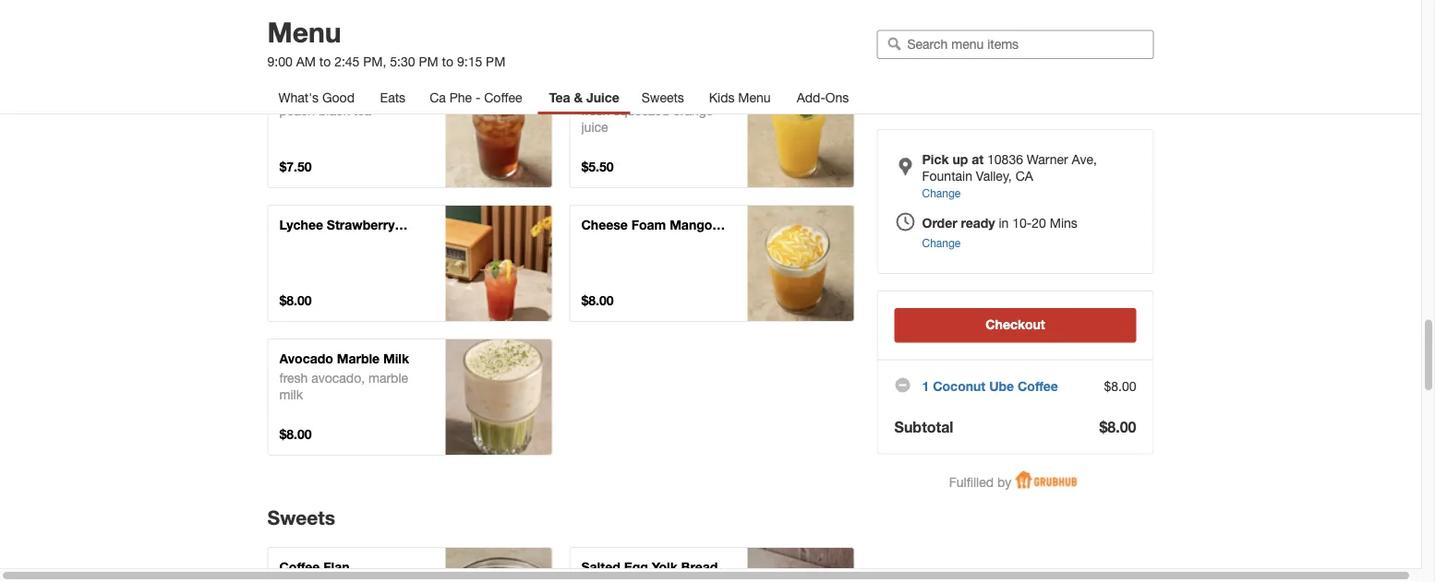Task type: vqa. For each thing, say whether or not it's contained in the screenshot.
the bottom an
no



Task type: locate. For each thing, give the bounding box(es) containing it.
1 horizontal spatial juice
[[586, 90, 619, 105]]

milk
[[279, 387, 303, 403]]

cart for peach tea peach black tea
[[508, 114, 532, 129]]

tea & juice up am
[[267, 30, 373, 53]]

1 horizontal spatial pm
[[486, 54, 506, 69]]

1 vertical spatial change
[[922, 236, 961, 249]]

0 vertical spatial change
[[922, 187, 961, 199]]

change button down fountain
[[922, 185, 961, 201]]

0 vertical spatial menu
[[267, 15, 341, 48]]

tea left orange
[[549, 90, 570, 105]]

2 horizontal spatial coffee
[[1018, 379, 1058, 394]]

2 green from the left
[[581, 234, 619, 249]]

1 change button from the top
[[922, 185, 961, 201]]

menu inside tab list
[[738, 90, 771, 105]]

peach
[[279, 103, 315, 118]]

2 pm from the left
[[486, 54, 506, 69]]

0 horizontal spatial green
[[279, 234, 317, 249]]

9:00
[[267, 54, 293, 69]]

1 vertical spatial fresh
[[279, 371, 308, 386]]

&
[[305, 30, 318, 53], [574, 90, 583, 105]]

good
[[322, 90, 355, 105]]

2 change from the top
[[922, 236, 961, 249]]

tea
[[267, 30, 299, 53], [322, 84, 343, 99], [549, 90, 570, 105], [320, 234, 341, 249], [622, 234, 643, 249]]

change button for pick up at
[[922, 185, 961, 201]]

& up juice
[[574, 90, 583, 105]]

1 horizontal spatial tea & juice
[[549, 90, 619, 105]]

1 horizontal spatial coffee
[[484, 90, 522, 105]]

tea
[[353, 103, 371, 118]]

juice inside tab list
[[586, 90, 619, 105]]

kids
[[709, 90, 735, 105]]

sweets inside tab list
[[642, 90, 684, 105]]

green inside cheese foam mango green tea
[[581, 234, 619, 249]]

0 vertical spatial tea & juice
[[267, 30, 373, 53]]

$8.00
[[279, 293, 312, 308], [581, 293, 614, 308], [1104, 379, 1137, 394], [1100, 419, 1137, 436], [279, 427, 312, 442]]

0 horizontal spatial menu
[[267, 15, 341, 48]]

1 coconut ube coffee
[[922, 379, 1058, 394]]

pm
[[419, 54, 438, 69], [486, 54, 506, 69]]

9:15
[[457, 54, 482, 69]]

1 horizontal spatial sweets
[[642, 90, 684, 105]]

$8.00 for lychee strawberry green tea
[[279, 293, 312, 308]]

avocado,
[[311, 371, 365, 386]]

black
[[319, 103, 350, 118]]

tea up 9:00
[[267, 30, 299, 53]]

by
[[997, 475, 1012, 490]]

juice
[[581, 120, 608, 135]]

tab list
[[267, 81, 929, 115]]

change down the order
[[922, 236, 961, 249]]

sweets up coffee flan
[[267, 507, 335, 530]]

0 vertical spatial fresh
[[581, 103, 610, 118]]

to
[[319, 54, 331, 69], [442, 54, 454, 69], [493, 114, 504, 129], [795, 114, 806, 129], [493, 247, 504, 263], [795, 247, 806, 263], [493, 381, 504, 397]]

change button down the order
[[922, 235, 961, 251]]

green down cheese
[[581, 234, 619, 249]]

ca phe - coffee
[[430, 90, 522, 105]]

sweets left kids
[[642, 90, 684, 105]]

green
[[279, 234, 317, 249], [581, 234, 619, 249]]

-
[[476, 90, 481, 105]]

change
[[922, 187, 961, 199], [922, 236, 961, 249]]

tea & juice up juice
[[549, 90, 619, 105]]

1 green from the left
[[279, 234, 317, 249]]

$7.50
[[279, 159, 312, 175]]

0 horizontal spatial coffee
[[279, 560, 320, 575]]

tea inside peach tea peach black tea
[[322, 84, 343, 99]]

10-
[[1013, 215, 1032, 230]]

menu up am
[[267, 15, 341, 48]]

valley,
[[976, 169, 1012, 184]]

coffee left flan
[[279, 560, 320, 575]]

1 vertical spatial menu
[[738, 90, 771, 105]]

0 vertical spatial change button
[[922, 185, 961, 201]]

tea & juice inside tab list
[[549, 90, 619, 105]]

cart for orange juice fresh squeezed orange juice
[[810, 114, 834, 129]]

0 vertical spatial sweets
[[642, 90, 684, 105]]

pm,
[[363, 54, 386, 69]]

orange juice fresh squeezed orange juice
[[581, 84, 713, 135]]

1 horizontal spatial menu
[[738, 90, 771, 105]]

10836
[[987, 152, 1023, 167]]

coffee right ube
[[1018, 379, 1058, 394]]

ca
[[1016, 169, 1033, 184]]

& up am
[[305, 30, 318, 53]]

pick up at
[[922, 152, 984, 167]]

ca
[[430, 90, 446, 105]]

pm right the 9:15
[[486, 54, 506, 69]]

add to cart
[[465, 114, 532, 129], [767, 114, 834, 129], [465, 247, 532, 263], [767, 247, 834, 263], [465, 381, 532, 397]]

juice up juice
[[586, 90, 619, 105]]

1 horizontal spatial fresh
[[581, 103, 610, 118]]

20
[[1032, 215, 1046, 230]]

am
[[296, 54, 316, 69]]

ons
[[826, 90, 849, 105]]

1 pm from the left
[[419, 54, 438, 69]]

fountain
[[922, 169, 973, 184]]

0 vertical spatial &
[[305, 30, 318, 53]]

0 vertical spatial coffee
[[484, 90, 522, 105]]

egg
[[624, 560, 648, 575]]

juice up squeezed
[[631, 84, 664, 99]]

0 horizontal spatial tea & juice
[[267, 30, 373, 53]]

tea & juice
[[267, 30, 373, 53], [549, 90, 619, 105]]

coffee for ca phe - coffee
[[484, 90, 522, 105]]

$5.50
[[581, 159, 614, 175]]

1 change from the top
[[922, 187, 961, 199]]

yolk
[[652, 560, 678, 575]]

at
[[972, 152, 984, 167]]

cart
[[508, 114, 532, 129], [810, 114, 834, 129], [508, 247, 532, 263], [810, 247, 834, 263], [508, 381, 532, 397]]

add
[[465, 114, 489, 129], [767, 114, 791, 129], [465, 247, 489, 263], [767, 247, 791, 263], [465, 381, 489, 397]]

1 vertical spatial sweets
[[267, 507, 335, 530]]

green down the lychee
[[279, 234, 317, 249]]

fresh up juice
[[581, 103, 610, 118]]

menu
[[267, 15, 341, 48], [738, 90, 771, 105]]

add to cart for peach tea peach black tea
[[465, 114, 532, 129]]

1
[[922, 379, 929, 394]]

2 change button from the top
[[922, 235, 961, 251]]

fresh up milk on the bottom
[[279, 371, 308, 386]]

0 horizontal spatial &
[[305, 30, 318, 53]]

milk
[[383, 351, 409, 367]]

24 cart image for orange juice fresh squeezed orange juice
[[790, 131, 812, 153]]

pm right 5:30
[[419, 54, 438, 69]]

tea down foam
[[622, 234, 643, 249]]

1 horizontal spatial &
[[574, 90, 583, 105]]

fresh
[[581, 103, 610, 118], [279, 371, 308, 386]]

24 cart image
[[488, 131, 510, 153], [790, 131, 812, 153], [488, 265, 510, 287], [488, 399, 510, 421]]

0 horizontal spatial fresh
[[279, 371, 308, 386]]

24 cart image for peach tea peach black tea
[[488, 131, 510, 153]]

tea up black
[[322, 84, 343, 99]]

1 vertical spatial &
[[574, 90, 583, 105]]

1 horizontal spatial green
[[581, 234, 619, 249]]

order ready in 10-20 mins
[[922, 215, 1078, 230]]

avocado marble milk fresh avocado, marble milk
[[279, 351, 409, 403]]

coffee right -
[[484, 90, 522, 105]]

1 vertical spatial tea & juice
[[549, 90, 619, 105]]

0 horizontal spatial pm
[[419, 54, 438, 69]]

2:45
[[334, 54, 360, 69]]

5:30
[[390, 54, 415, 69]]

1 vertical spatial change button
[[922, 235, 961, 251]]

juice up 2:45
[[323, 30, 373, 53]]

sweets
[[642, 90, 684, 105], [267, 507, 335, 530]]

coffee
[[484, 90, 522, 105], [1018, 379, 1058, 394], [279, 560, 320, 575]]

24 cart image for avocado marble milk fresh avocado, marble milk
[[488, 399, 510, 421]]

1 vertical spatial coffee
[[1018, 379, 1058, 394]]

phe
[[449, 90, 472, 105]]

add for peach tea peach black tea
[[465, 114, 489, 129]]

Search menu items text field
[[907, 36, 1145, 52]]

foam
[[631, 217, 666, 233]]

change button
[[922, 185, 961, 201], [922, 235, 961, 251]]

coffee inside tab list
[[484, 90, 522, 105]]

0 horizontal spatial juice
[[323, 30, 373, 53]]

2 horizontal spatial juice
[[631, 84, 664, 99]]

squeezed
[[614, 103, 670, 118]]

what's good
[[278, 90, 355, 105]]

change down fountain
[[922, 187, 961, 199]]

juice
[[323, 30, 373, 53], [631, 84, 664, 99], [586, 90, 619, 105]]

tea down the lychee
[[320, 234, 341, 249]]

menu right kids
[[738, 90, 771, 105]]



Task type: describe. For each thing, give the bounding box(es) containing it.
tea inside lychee strawberry green tea
[[320, 234, 341, 249]]

fresh inside avocado marble milk fresh avocado, marble milk
[[279, 371, 308, 386]]

avocado
[[279, 351, 333, 367]]

juice inside orange juice fresh squeezed orange juice
[[631, 84, 664, 99]]

lychee strawberry green tea
[[279, 217, 395, 249]]

fresh inside orange juice fresh squeezed orange juice
[[581, 103, 610, 118]]

menu inside menu 9:00 am to 2:45 pm, 5:30 pm to 9:15 pm
[[267, 15, 341, 48]]

add-
[[797, 90, 826, 105]]

pudding
[[581, 577, 632, 583]]

peach
[[279, 84, 318, 99]]

menu 9:00 am to 2:45 pm, 5:30 pm to 9:15 pm
[[267, 15, 506, 69]]

$8.00 for cheese foam mango green tea
[[581, 293, 614, 308]]

lychee
[[279, 217, 323, 233]]

change button for order ready
[[922, 235, 961, 251]]

order
[[922, 215, 957, 230]]

change for pick up at
[[922, 187, 961, 199]]

add to cart for avocado marble milk fresh avocado, marble milk
[[465, 381, 532, 397]]

strawberry
[[327, 217, 395, 233]]

checkout
[[986, 317, 1045, 332]]

cheese
[[581, 217, 628, 233]]

& inside tab list
[[574, 90, 583, 105]]

salted egg yolk bread pudding
[[581, 560, 718, 583]]

2 vertical spatial coffee
[[279, 560, 320, 575]]

change for order ready
[[922, 236, 961, 249]]

checkout button
[[895, 308, 1137, 343]]

ready
[[961, 215, 995, 230]]

what's
[[278, 90, 319, 105]]

marble
[[368, 371, 408, 386]]

24 cart image
[[790, 265, 812, 287]]

tea inside cheese foam mango green tea
[[622, 234, 643, 249]]

mango
[[670, 217, 712, 233]]

add for orange juice fresh squeezed orange juice
[[767, 114, 791, 129]]

tab list containing what's good
[[267, 81, 929, 115]]

mins
[[1050, 215, 1078, 230]]

ave,
[[1072, 152, 1097, 167]]

green inside lychee strawberry green tea
[[279, 234, 317, 249]]

coconut
[[933, 379, 986, 394]]

salted
[[581, 560, 620, 575]]

flan
[[324, 560, 350, 575]]

coffee flan
[[279, 560, 350, 575]]

coffee for 1 coconut ube coffee
[[1018, 379, 1058, 394]]

bread
[[681, 560, 718, 575]]

up
[[953, 152, 968, 167]]

kids menu
[[709, 90, 771, 105]]

subtotal
[[895, 419, 954, 436]]

in
[[999, 215, 1009, 230]]

add-ons
[[797, 90, 849, 105]]

$8.00 for subtotal
[[1100, 419, 1137, 436]]

marble
[[337, 351, 380, 367]]

0 horizontal spatial sweets
[[267, 507, 335, 530]]

peach tea peach black tea
[[279, 84, 371, 118]]

orange
[[673, 103, 713, 118]]

tea inside tab list
[[549, 90, 570, 105]]

10836 warner ave, fountain valley, ca
[[922, 152, 1097, 184]]

orange
[[581, 84, 627, 99]]

add for avocado marble milk fresh avocado, marble milk
[[465, 381, 489, 397]]

eats
[[380, 90, 406, 105]]

fulfilled by
[[949, 475, 1012, 490]]

warner
[[1027, 152, 1068, 167]]

add to cart for orange juice fresh squeezed orange juice
[[767, 114, 834, 129]]

cart for avocado marble milk fresh avocado, marble milk
[[508, 381, 532, 397]]

fulfilled
[[949, 475, 994, 490]]

ube
[[989, 379, 1014, 394]]

pick
[[922, 152, 949, 167]]

cheese foam mango green tea
[[581, 217, 712, 249]]



